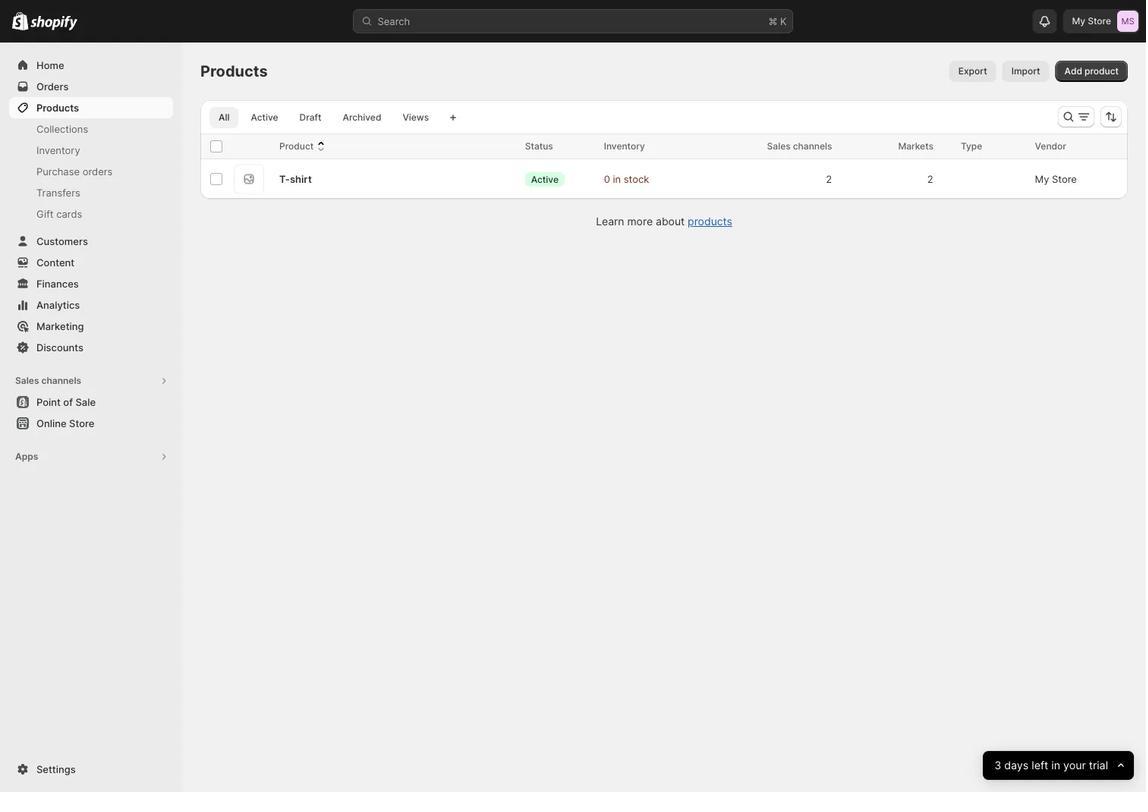 Task type: vqa. For each thing, say whether or not it's contained in the screenshot.
text box
no



Task type: describe. For each thing, give the bounding box(es) containing it.
1 horizontal spatial sales
[[767, 141, 791, 152]]

2 2 button from the left
[[920, 164, 952, 194]]

draft link
[[290, 107, 331, 128]]

discounts
[[36, 342, 84, 353]]

products link
[[9, 97, 173, 118]]

t-shirt link
[[279, 172, 312, 187]]

channels inside button
[[41, 375, 81, 386]]

learn more about products
[[596, 215, 733, 228]]

status
[[525, 141, 553, 152]]

product
[[279, 141, 314, 152]]

point of sale link
[[9, 392, 173, 413]]

cards
[[56, 208, 82, 220]]

customers
[[36, 235, 88, 247]]

settings link
[[9, 759, 173, 781]]

inventory inside "link"
[[36, 144, 80, 156]]

product button
[[279, 139, 329, 154]]

2 horizontal spatial store
[[1088, 16, 1112, 27]]

customers link
[[9, 231, 173, 252]]

marketing
[[36, 320, 84, 332]]

your
[[1064, 760, 1086, 773]]

home link
[[9, 55, 173, 76]]

apps button
[[9, 446, 173, 468]]

online store
[[36, 418, 94, 429]]

products link
[[688, 215, 733, 228]]

home
[[36, 59, 64, 71]]

inventory link
[[9, 140, 173, 161]]

left
[[1032, 760, 1049, 773]]

online store link
[[9, 413, 173, 434]]

sale
[[75, 396, 96, 408]]

orders link
[[9, 76, 173, 97]]

all
[[219, 112, 230, 123]]

store inside button
[[69, 418, 94, 429]]

finances
[[36, 278, 79, 290]]

finances link
[[9, 273, 173, 295]]

0 vertical spatial my store
[[1072, 16, 1112, 27]]

shopify image
[[31, 16, 78, 31]]

sales channels button
[[9, 371, 173, 392]]

orders
[[36, 80, 69, 92]]

content
[[36, 257, 75, 268]]

discounts link
[[9, 337, 173, 358]]

0 horizontal spatial products
[[36, 102, 79, 114]]

1 2 button from the left
[[819, 164, 851, 194]]

type button
[[961, 139, 998, 154]]

sales channels inside button
[[15, 375, 81, 386]]

point
[[36, 396, 61, 408]]

0 vertical spatial my
[[1072, 16, 1086, 27]]

archived
[[343, 112, 381, 123]]

⌘
[[769, 15, 778, 27]]

purchase orders link
[[9, 161, 173, 182]]

add product link
[[1056, 61, 1128, 82]]

of
[[63, 396, 73, 408]]

0
[[604, 173, 610, 185]]

archived link
[[334, 107, 391, 128]]

vendor
[[1035, 141, 1067, 152]]

1 2 from the left
[[826, 173, 833, 185]]

type
[[961, 141, 983, 152]]

views link
[[394, 107, 438, 128]]

transfers link
[[9, 182, 173, 203]]

days
[[1005, 760, 1029, 773]]

transfers
[[36, 187, 80, 199]]

0 vertical spatial products
[[200, 62, 268, 80]]

analytics link
[[9, 295, 173, 316]]

collections
[[36, 123, 88, 135]]

gift cards link
[[9, 203, 173, 225]]

views
[[403, 112, 429, 123]]



Task type: locate. For each thing, give the bounding box(es) containing it.
0 vertical spatial active
[[251, 112, 278, 123]]

collections link
[[9, 118, 173, 140]]

import button
[[1003, 61, 1050, 82]]

1 horizontal spatial channels
[[793, 141, 833, 152]]

import
[[1012, 66, 1041, 77]]

1 horizontal spatial sales channels
[[767, 141, 833, 152]]

sales inside button
[[15, 375, 39, 386]]

my
[[1072, 16, 1086, 27], [1035, 173, 1050, 185]]

active link
[[242, 107, 287, 128]]

my down vendor
[[1035, 173, 1050, 185]]

1 vertical spatial sales
[[15, 375, 39, 386]]

gift
[[36, 208, 54, 220]]

tab list containing all
[[207, 106, 441, 128]]

active
[[251, 112, 278, 123], [531, 174, 559, 185]]

products
[[200, 62, 268, 80], [36, 102, 79, 114]]

0 vertical spatial sales channels
[[767, 141, 833, 152]]

1 horizontal spatial 2 button
[[920, 164, 952, 194]]

t-
[[279, 173, 290, 185]]

1 horizontal spatial inventory
[[604, 141, 645, 152]]

my store image
[[1118, 11, 1139, 32]]

1 horizontal spatial active
[[531, 174, 559, 185]]

3 days left in your trial button
[[983, 752, 1134, 781]]

more
[[627, 215, 653, 228]]

1 vertical spatial store
[[1052, 173, 1077, 185]]

my store down vendor button
[[1035, 173, 1077, 185]]

in
[[613, 173, 621, 185], [1052, 760, 1061, 773]]

1 horizontal spatial store
[[1052, 173, 1077, 185]]

vendor button
[[1035, 139, 1082, 154]]

learn
[[596, 215, 624, 228]]

2
[[826, 173, 833, 185], [927, 173, 934, 185]]

0 horizontal spatial 2 button
[[819, 164, 851, 194]]

products up all
[[200, 62, 268, 80]]

store left my store icon in the right of the page
[[1088, 16, 1112, 27]]

search
[[378, 15, 410, 27]]

1 vertical spatial active
[[531, 174, 559, 185]]

0 horizontal spatial in
[[613, 173, 621, 185]]

tab list
[[207, 106, 441, 128]]

store down sale
[[69, 418, 94, 429]]

in right left
[[1052, 760, 1061, 773]]

point of sale button
[[0, 392, 182, 413]]

0 horizontal spatial store
[[69, 418, 94, 429]]

stock
[[624, 173, 649, 185]]

store down vendor button
[[1052, 173, 1077, 185]]

inventory inside button
[[604, 141, 645, 152]]

inventory button
[[604, 139, 660, 154]]

active down status
[[531, 174, 559, 185]]

3 days left in your trial
[[995, 760, 1108, 773]]

1 horizontal spatial products
[[200, 62, 268, 80]]

1 vertical spatial channels
[[41, 375, 81, 386]]

1 vertical spatial sales channels
[[15, 375, 81, 386]]

1 vertical spatial my
[[1035, 173, 1050, 185]]

0 horizontal spatial sales
[[15, 375, 39, 386]]

marketing link
[[9, 316, 173, 337]]

store
[[1088, 16, 1112, 27], [1052, 173, 1077, 185], [69, 418, 94, 429]]

markets
[[899, 141, 934, 152]]

gift cards
[[36, 208, 82, 220]]

all button
[[210, 107, 239, 128]]

0 horizontal spatial my
[[1035, 173, 1050, 185]]

⌘ k
[[769, 15, 787, 27]]

content link
[[9, 252, 173, 273]]

channels
[[793, 141, 833, 152], [41, 375, 81, 386]]

settings
[[36, 764, 76, 776]]

1 vertical spatial my store
[[1035, 173, 1077, 185]]

active inside tab list
[[251, 112, 278, 123]]

in inside dropdown button
[[1052, 760, 1061, 773]]

export button
[[950, 61, 997, 82]]

1 horizontal spatial in
[[1052, 760, 1061, 773]]

0 horizontal spatial 2
[[826, 173, 833, 185]]

2 button
[[819, 164, 851, 194], [920, 164, 952, 194]]

1 horizontal spatial 2
[[927, 173, 934, 185]]

add product
[[1065, 66, 1119, 77]]

my store left my store icon in the right of the page
[[1072, 16, 1112, 27]]

online
[[36, 418, 67, 429]]

2 2 from the left
[[927, 173, 934, 185]]

purchase
[[36, 166, 80, 177]]

0 in stock
[[604, 173, 649, 185]]

inventory up 0 in stock
[[604, 141, 645, 152]]

2 vertical spatial store
[[69, 418, 94, 429]]

1 horizontal spatial my
[[1072, 16, 1086, 27]]

online store button
[[0, 413, 182, 434]]

apps
[[15, 451, 38, 462]]

k
[[781, 15, 787, 27]]

about
[[656, 215, 685, 228]]

point of sale
[[36, 396, 96, 408]]

0 horizontal spatial sales channels
[[15, 375, 81, 386]]

1 vertical spatial in
[[1052, 760, 1061, 773]]

inventory
[[604, 141, 645, 152], [36, 144, 80, 156]]

0 horizontal spatial inventory
[[36, 144, 80, 156]]

in right 0
[[613, 173, 621, 185]]

inventory up purchase at the left
[[36, 144, 80, 156]]

1 vertical spatial products
[[36, 102, 79, 114]]

active right all
[[251, 112, 278, 123]]

analytics
[[36, 299, 80, 311]]

3
[[995, 760, 1002, 773]]

0 vertical spatial sales
[[767, 141, 791, 152]]

draft
[[300, 112, 322, 123]]

purchase orders
[[36, 166, 113, 177]]

trial
[[1089, 760, 1108, 773]]

products
[[688, 215, 733, 228]]

orders
[[83, 166, 113, 177]]

shirt
[[290, 173, 312, 185]]

0 horizontal spatial channels
[[41, 375, 81, 386]]

t-shirt
[[279, 173, 312, 185]]

0 vertical spatial store
[[1088, 16, 1112, 27]]

add
[[1065, 66, 1083, 77]]

products up collections
[[36, 102, 79, 114]]

product
[[1085, 66, 1119, 77]]

sales channels
[[767, 141, 833, 152], [15, 375, 81, 386]]

export
[[959, 66, 988, 77]]

shopify image
[[12, 12, 28, 30]]

my left my store icon in the right of the page
[[1072, 16, 1086, 27]]

0 vertical spatial channels
[[793, 141, 833, 152]]

0 vertical spatial in
[[613, 173, 621, 185]]

0 horizontal spatial active
[[251, 112, 278, 123]]

my store
[[1072, 16, 1112, 27], [1035, 173, 1077, 185]]



